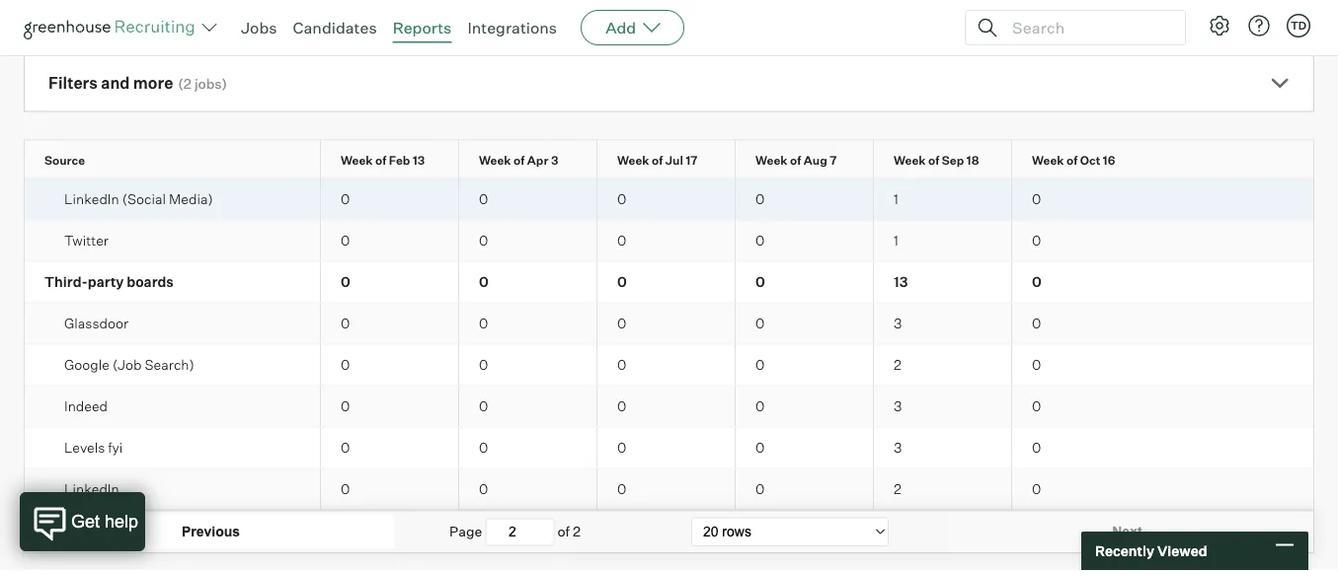 Task type: vqa. For each thing, say whether or not it's contained in the screenshot.
the bottom "Templates"
no



Task type: describe. For each thing, give the bounding box(es) containing it.
third-
[[44, 274, 88, 291]]

row for row group containing levels fyi
[[25, 428, 1313, 469]]

row for row group containing linkedin (social media)
[[25, 179, 1313, 220]]

recently viewed
[[1095, 543, 1207, 560]]

jobs link
[[241, 18, 277, 38]]

week of jul 17 column header
[[597, 141, 752, 178]]

source
[[44, 153, 85, 168]]

jul
[[665, 153, 683, 168]]

td
[[1291, 19, 1307, 32]]

oct
[[1080, 153, 1100, 168]]

)
[[222, 75, 227, 93]]

1 for linkedin (social media)
[[894, 191, 898, 208]]

week of aug 7 column header
[[736, 141, 891, 178]]

source column header
[[25, 141, 338, 178]]

viewed
[[1157, 543, 1207, 560]]

(job
[[113, 357, 142, 374]]

integrations link
[[467, 18, 557, 38]]

save and schedule this report to revisit it! element
[[940, 0, 1030, 26]]

jobs
[[194, 75, 222, 93]]

reports
[[393, 18, 452, 38]]

13 inside row group
[[894, 274, 908, 291]]

more
[[133, 73, 173, 93]]

media)
[[169, 191, 213, 208]]

linkedin for linkedin (social media)
[[64, 191, 119, 208]]

row group containing glassdoor
[[25, 304, 1313, 345]]

week of sep 18 column header
[[874, 141, 1029, 178]]

google
[[64, 357, 110, 374]]

of for jul
[[652, 153, 663, 168]]

twitter
[[64, 232, 109, 250]]

candidates link
[[293, 18, 377, 38]]

week of apr 3 column header
[[459, 141, 614, 178]]

(social
[[122, 191, 166, 208]]

td button
[[1283, 10, 1314, 41]]

week of sep 18
[[894, 153, 979, 168]]

week for week of sep 18
[[894, 153, 926, 168]]

linkedin (social media)
[[64, 191, 213, 208]]

row for row group containing indeed
[[25, 387, 1313, 427]]

17
[[686, 153, 697, 168]]

row group containing linkedin
[[25, 470, 1313, 510]]

18
[[967, 153, 979, 168]]

candidates
[[293, 18, 377, 38]]

search)
[[145, 357, 194, 374]]

row group containing linkedin (social media)
[[25, 179, 1313, 221]]

and
[[101, 73, 130, 93]]

levels
[[64, 440, 105, 457]]

next button
[[944, 515, 1310, 550]]

td button
[[1287, 14, 1310, 38]]

row for row group containing google (job search)
[[25, 345, 1313, 386]]

week of feb 13
[[341, 153, 425, 168]]

of 2
[[557, 523, 581, 541]]

of for aug
[[790, 153, 801, 168]]

2 inside filters and more ( 2 jobs )
[[184, 75, 191, 93]]

week for week of oct 16
[[1032, 153, 1064, 168]]

(
[[178, 75, 184, 93]]

13 inside the week of feb 13 column header
[[413, 153, 425, 168]]

apr
[[527, 153, 548, 168]]

week of feb 13 column header
[[321, 141, 476, 178]]

greenhouse recruiting image
[[24, 16, 201, 40]]

previous button
[[28, 515, 394, 550]]

reports link
[[393, 18, 452, 38]]

3 inside column header
[[551, 153, 558, 168]]

row for row group containing glassdoor
[[25, 304, 1313, 344]]

week for week of aug 7
[[755, 153, 788, 168]]



Task type: locate. For each thing, give the bounding box(es) containing it.
add button
[[581, 10, 685, 45]]

row containing source
[[25, 141, 1313, 178]]

of left apr
[[514, 153, 525, 168]]

of
[[375, 153, 386, 168], [514, 153, 525, 168], [652, 153, 663, 168], [790, 153, 801, 168], [928, 153, 939, 168], [1067, 153, 1078, 168], [557, 523, 570, 541]]

5 row from the top
[[25, 304, 1313, 344]]

1 1 from the top
[[894, 191, 898, 208]]

row for row group containing third-party boards
[[25, 262, 1313, 303]]

0 horizontal spatial 13
[[413, 153, 425, 168]]

google (job search)
[[64, 357, 194, 374]]

of for apr
[[514, 153, 525, 168]]

next
[[1112, 525, 1142, 540]]

3 for glassdoor
[[894, 315, 902, 332]]

third-party boards
[[44, 274, 174, 291]]

0 vertical spatial 13
[[413, 153, 425, 168]]

row for row group containing twitter
[[25, 221, 1313, 261]]

filters
[[48, 73, 98, 93]]

of inside column header
[[375, 153, 386, 168]]

1 horizontal spatial 13
[[894, 274, 908, 291]]

fyi
[[108, 440, 123, 457]]

1 vertical spatial linkedin
[[64, 481, 119, 498]]

8 row group from the top
[[25, 470, 1313, 510]]

boards
[[127, 274, 174, 291]]

faq image
[[1287, 0, 1310, 18]]

row group containing levels fyi
[[25, 428, 1313, 470]]

1 row from the top
[[25, 141, 1313, 178]]

3 week from the left
[[617, 153, 649, 168]]

5 week from the left
[[894, 153, 926, 168]]

row containing third-party boards
[[25, 262, 1313, 303]]

7
[[830, 153, 837, 168]]

3 row from the top
[[25, 221, 1313, 261]]

row containing indeed
[[25, 387, 1313, 427]]

configure image
[[1208, 14, 1231, 38]]

glassdoor
[[64, 315, 128, 332]]

linkedin for linkedin
[[64, 481, 119, 498]]

1 for twitter
[[894, 232, 898, 250]]

filters and more ( 2 jobs )
[[48, 73, 227, 93]]

4 row group from the top
[[25, 304, 1313, 345]]

row group
[[25, 179, 1313, 221], [25, 221, 1313, 262], [25, 262, 1313, 304], [25, 304, 1313, 345], [25, 345, 1313, 387], [25, 387, 1313, 428], [25, 428, 1313, 470], [25, 470, 1313, 510]]

0 vertical spatial 1
[[894, 191, 898, 208]]

week left aug
[[755, 153, 788, 168]]

16
[[1103, 153, 1115, 168]]

row containing google (job search)
[[25, 345, 1313, 386]]

integrations
[[467, 18, 557, 38]]

party
[[88, 274, 124, 291]]

week inside the week of oct 16 column header
[[1032, 153, 1064, 168]]

1 row group from the top
[[25, 179, 1313, 221]]

row containing twitter
[[25, 221, 1313, 261]]

7 row from the top
[[25, 387, 1313, 427]]

aug
[[804, 153, 827, 168]]

week
[[341, 153, 373, 168], [479, 153, 511, 168], [617, 153, 649, 168], [755, 153, 788, 168], [894, 153, 926, 168], [1032, 153, 1064, 168]]

1 week from the left
[[341, 153, 373, 168]]

3 for levels fyi
[[894, 440, 902, 457]]

2 week from the left
[[479, 153, 511, 168]]

row group containing google (job search)
[[25, 345, 1313, 387]]

page
[[449, 523, 482, 541]]

week of aug 7
[[755, 153, 837, 168]]

of for feb
[[375, 153, 386, 168]]

0 vertical spatial linkedin
[[64, 191, 119, 208]]

week inside week of aug 7 column header
[[755, 153, 788, 168]]

6 week from the left
[[1032, 153, 1064, 168]]

week inside the week of feb 13 column header
[[341, 153, 373, 168]]

2 row group from the top
[[25, 221, 1313, 262]]

week for week of jul 17
[[617, 153, 649, 168]]

of left aug
[[790, 153, 801, 168]]

linkedin
[[64, 191, 119, 208], [64, 481, 119, 498]]

linkedin down levels fyi
[[64, 481, 119, 498]]

Search text field
[[1007, 13, 1167, 42]]

jobs
[[241, 18, 277, 38]]

2 1 from the top
[[894, 232, 898, 250]]

0
[[341, 191, 350, 208], [479, 191, 488, 208], [617, 191, 626, 208], [755, 191, 765, 208], [1032, 191, 1041, 208], [341, 232, 350, 250], [479, 232, 488, 250], [617, 232, 626, 250], [755, 232, 765, 250], [1032, 232, 1041, 250], [341, 274, 350, 291], [479, 274, 489, 291], [617, 274, 627, 291], [755, 274, 765, 291], [1032, 274, 1042, 291], [341, 315, 350, 332], [479, 315, 488, 332], [617, 315, 626, 332], [755, 315, 765, 332], [1032, 315, 1041, 332], [341, 357, 350, 374], [479, 357, 488, 374], [617, 357, 626, 374], [755, 357, 765, 374], [1032, 357, 1041, 374], [341, 398, 350, 415], [479, 398, 488, 415], [617, 398, 626, 415], [755, 398, 765, 415], [1032, 398, 1041, 415], [341, 440, 350, 457], [479, 440, 488, 457], [617, 440, 626, 457], [755, 440, 765, 457], [1032, 440, 1041, 457], [341, 481, 350, 498], [479, 481, 488, 498], [617, 481, 626, 498], [755, 481, 765, 498], [1032, 481, 1041, 498]]

13
[[413, 153, 425, 168], [894, 274, 908, 291]]

of for sep
[[928, 153, 939, 168]]

week for week of feb 13
[[341, 153, 373, 168]]

week of apr 3
[[479, 153, 558, 168]]

row group containing twitter
[[25, 221, 1313, 262]]

levels fyi
[[64, 440, 123, 457]]

recently
[[1095, 543, 1154, 560]]

row containing linkedin (social media)
[[25, 179, 1313, 220]]

of left oct
[[1067, 153, 1078, 168]]

week of oct 16 column header
[[1012, 141, 1168, 178]]

row group containing third-party boards
[[25, 262, 1313, 304]]

previous
[[182, 525, 240, 540]]

linkedin up twitter
[[64, 191, 119, 208]]

1 linkedin from the top
[[64, 191, 119, 208]]

week left apr
[[479, 153, 511, 168]]

sep
[[942, 153, 964, 168]]

row for row group containing linkedin
[[25, 470, 1313, 510]]

4 week from the left
[[755, 153, 788, 168]]

8 row from the top
[[25, 428, 1313, 469]]

of left feb
[[375, 153, 386, 168]]

row group containing indeed
[[25, 387, 1313, 428]]

indeed
[[64, 398, 108, 415]]

add
[[605, 18, 636, 38]]

None number field
[[485, 519, 554, 547]]

week inside the 'week of apr 3' column header
[[479, 153, 511, 168]]

7 row group from the top
[[25, 428, 1313, 470]]

2 row from the top
[[25, 179, 1313, 220]]

week left feb
[[341, 153, 373, 168]]

3 row group from the top
[[25, 262, 1313, 304]]

row containing levels fyi
[[25, 428, 1313, 469]]

of for oct
[[1067, 153, 1078, 168]]

4 row from the top
[[25, 262, 1313, 303]]

9 row from the top
[[25, 470, 1313, 510]]

week left the sep
[[894, 153, 926, 168]]

week left jul
[[617, 153, 649, 168]]

row
[[25, 141, 1313, 178], [25, 179, 1313, 220], [25, 221, 1313, 261], [25, 262, 1313, 303], [25, 304, 1313, 344], [25, 345, 1313, 386], [25, 387, 1313, 427], [25, 428, 1313, 469], [25, 470, 1313, 510]]

week inside week of sep 18 column header
[[894, 153, 926, 168]]

week left oct
[[1032, 153, 1064, 168]]

2
[[184, 75, 191, 93], [894, 357, 901, 374], [894, 481, 901, 498], [573, 523, 581, 541]]

row containing glassdoor
[[25, 304, 1313, 344]]

week of jul 17
[[617, 153, 697, 168]]

row containing linkedin
[[25, 470, 1313, 510]]

1
[[894, 191, 898, 208], [894, 232, 898, 250]]

of left jul
[[652, 153, 663, 168]]

3
[[551, 153, 558, 168], [894, 315, 902, 332], [894, 398, 902, 415], [894, 440, 902, 457]]

1 vertical spatial 13
[[894, 274, 908, 291]]

6 row group from the top
[[25, 387, 1313, 428]]

week of oct 16
[[1032, 153, 1115, 168]]

3 for indeed
[[894, 398, 902, 415]]

of right page at the left of page
[[557, 523, 570, 541]]

download image
[[1247, 0, 1271, 18]]

week for week of apr 3
[[479, 153, 511, 168]]

week inside the week of jul 17 column header
[[617, 153, 649, 168]]

grid
[[25, 141, 1313, 510]]

1 vertical spatial 1
[[894, 232, 898, 250]]

2 linkedin from the top
[[64, 481, 119, 498]]

6 row from the top
[[25, 345, 1313, 386]]

grid containing linkedin (social media)
[[25, 141, 1313, 510]]

feb
[[389, 153, 410, 168]]

of left the sep
[[928, 153, 939, 168]]

5 row group from the top
[[25, 345, 1313, 387]]



